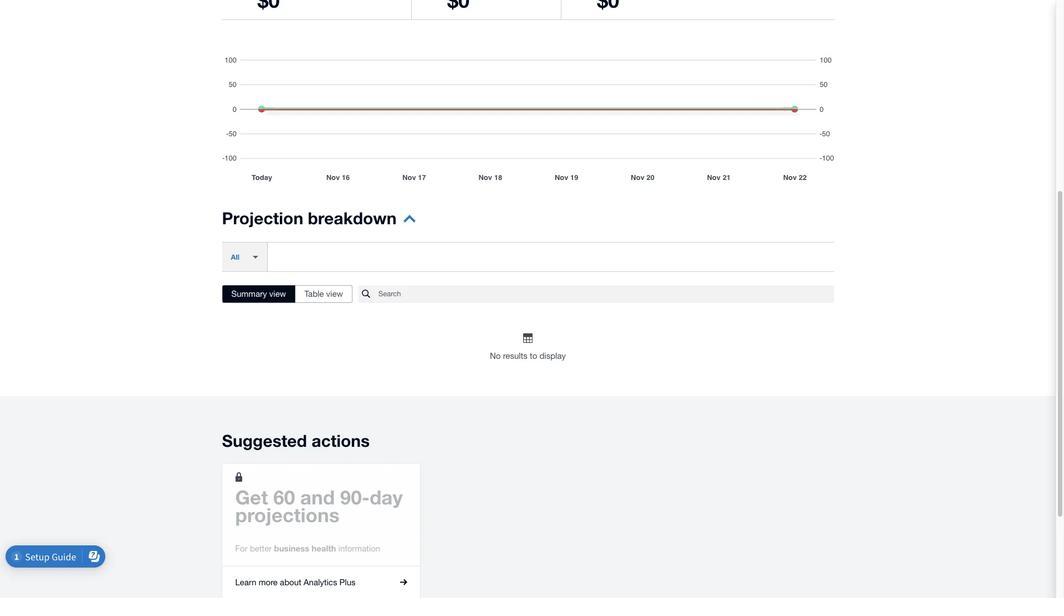 Task type: locate. For each thing, give the bounding box(es) containing it.
0 horizontal spatial view
[[269, 289, 286, 299]]

all button
[[222, 243, 268, 272]]

table
[[304, 289, 324, 299]]

about
[[280, 578, 301, 588]]

2 view from the left
[[326, 289, 343, 299]]

get 60 and 90-day projections
[[235, 486, 403, 527]]

projection breakdown
[[222, 208, 397, 228]]

view
[[269, 289, 286, 299], [326, 289, 343, 299]]

display
[[540, 352, 566, 361]]

1 view from the left
[[269, 289, 286, 299]]

learn
[[235, 578, 256, 588]]

view right table
[[326, 289, 343, 299]]

1 horizontal spatial view
[[326, 289, 343, 299]]

day
[[370, 486, 403, 509]]

projected
[[501, 58, 531, 66]]

for better business health information
[[235, 544, 380, 554]]

projection breakdown view option group
[[222, 286, 353, 303]]

view right summary
[[269, 289, 286, 299]]

projections
[[235, 504, 340, 527]]

learn more about analytics plus button
[[222, 567, 420, 599]]

90-
[[340, 486, 370, 509]]

health
[[312, 544, 336, 554]]

get
[[235, 486, 268, 509]]

more
[[259, 578, 278, 588]]

summary view
[[231, 289, 286, 299]]

balance
[[533, 58, 559, 66]]

better
[[250, 544, 272, 554]]

view for summary view
[[269, 289, 286, 299]]

60
[[273, 486, 295, 509]]

for
[[235, 544, 248, 554]]

results
[[503, 352, 528, 361]]

no results to display
[[490, 352, 566, 361]]

summary
[[231, 289, 267, 299]]



Task type: vqa. For each thing, say whether or not it's contained in the screenshot.
No bank accounts to select popup button
no



Task type: describe. For each thing, give the bounding box(es) containing it.
to
[[530, 352, 537, 361]]

Search for a document search field
[[379, 285, 834, 304]]

all
[[231, 253, 240, 261]]

learn more about analytics plus
[[235, 578, 356, 588]]

view for table view
[[326, 289, 343, 299]]

suggested actions
[[222, 431, 370, 451]]

information
[[339, 544, 380, 554]]

breakdown
[[308, 208, 397, 228]]

and
[[300, 486, 335, 509]]

projected balance
[[501, 58, 559, 66]]

projection
[[222, 208, 303, 228]]

projection breakdown button
[[222, 208, 416, 236]]

no
[[490, 352, 501, 361]]

suggested
[[222, 431, 307, 451]]

plus
[[340, 578, 356, 588]]

table view
[[304, 289, 343, 299]]

analytics
[[304, 578, 337, 588]]

business
[[274, 544, 309, 554]]

actions
[[312, 431, 370, 451]]



